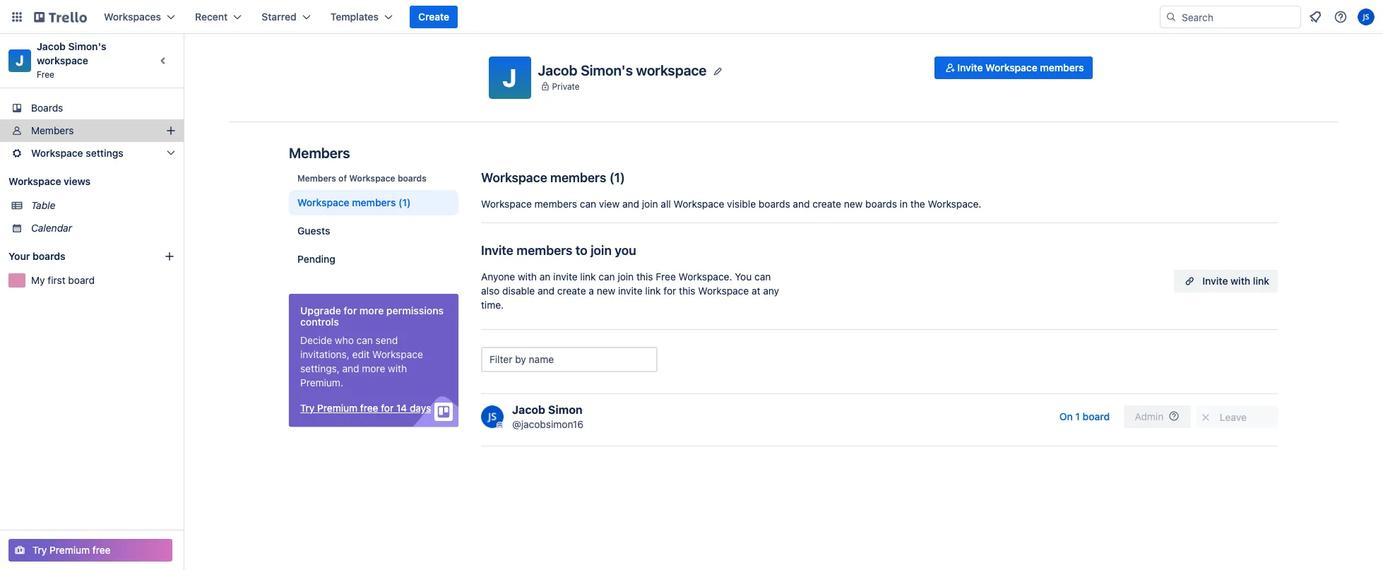 Task type: describe. For each thing, give the bounding box(es) containing it.
jacob simon (jacobsimon16) image
[[1358, 8, 1375, 25]]

guests
[[297, 225, 330, 237]]

try premium free
[[33, 544, 111, 556]]

decide
[[300, 334, 332, 346]]

invite workspace members button
[[935, 57, 1093, 79]]

0 horizontal spatial workspace members
[[297, 196, 396, 208]]

0 vertical spatial workspace members
[[481, 170, 607, 185]]

0 vertical spatial invite
[[553, 271, 578, 283]]

sm image for leave link
[[1199, 411, 1213, 425]]

for inside anyone with an invite link can join this free workspace. you can also disable and create a new invite link for this workspace at any time.
[[664, 285, 676, 297]]

can up the at
[[755, 271, 771, 283]]

invite workspace members
[[958, 61, 1084, 73]]

guests link
[[289, 218, 459, 244]]

members inside the invite workspace members button
[[1040, 61, 1084, 73]]

2 vertical spatial members
[[297, 173, 336, 184]]

j link
[[8, 49, 31, 72]]

invite for invite workspace members
[[958, 61, 983, 73]]

workspace inside dropdown button
[[31, 147, 83, 159]]

anyone with an invite link can join this free workspace. you can also disable and create a new invite link for this workspace at any time.
[[481, 271, 779, 311]]

admin
[[1135, 411, 1164, 423]]

and right visible
[[793, 198, 810, 210]]

board for my first board
[[68, 274, 95, 286]]

create
[[418, 11, 450, 23]]

join inside anyone with an invite link can join this free workspace. you can also disable and create a new invite link for this workspace at any time.
[[618, 271, 634, 283]]

starred
[[262, 11, 297, 23]]

settings,
[[300, 363, 340, 375]]

invite with link
[[1203, 275, 1270, 287]]

1 vertical spatial more
[[362, 363, 385, 375]]

14
[[396, 402, 407, 414]]

you
[[615, 243, 637, 258]]

try premium free for 14 days
[[300, 402, 431, 414]]

1 horizontal spatial new
[[844, 198, 863, 210]]

jacob for jacob simon's workspace free
[[37, 40, 66, 52]]

leave link
[[1197, 406, 1278, 428]]

this member is an admin of this workspace. image
[[497, 422, 503, 428]]

invite for invite members to join you
[[481, 243, 514, 258]]

table link
[[31, 199, 175, 213]]

boards up the first
[[33, 250, 65, 262]]

workspace views
[[8, 175, 90, 187]]

jacob simon @jacobsimon16
[[512, 403, 584, 430]]

my
[[31, 274, 45, 286]]

templates
[[330, 11, 379, 23]]

on 1 board
[[1060, 411, 1110, 423]]

simon's for jacob simon's workspace
[[581, 62, 633, 78]]

workspaces button
[[95, 6, 184, 28]]

visible
[[727, 198, 756, 210]]

boards link
[[0, 97, 184, 119]]

workspace inside upgrade for more permissions controls decide who can send invitations, edit workspace settings, and more with premium.
[[372, 348, 423, 360]]

leave
[[1220, 411, 1247, 423]]

can left view at the top left of page
[[580, 198, 597, 210]]

calendar link
[[31, 221, 175, 235]]

create inside anyone with an invite link can join this free workspace. you can also disable and create a new invite link for this workspace at any time.
[[557, 285, 586, 297]]

1 vertical spatial members
[[289, 145, 350, 161]]

starred button
[[253, 6, 319, 28]]

a
[[589, 285, 594, 297]]

@jacobsimon16
[[512, 418, 584, 430]]

create button
[[410, 6, 458, 28]]

workspace inside anyone with an invite link can join this free workspace. you can also disable and create a new invite link for this workspace at any time.
[[698, 285, 749, 297]]

add board image
[[164, 251, 175, 262]]

views
[[64, 175, 90, 187]]

workspace for jacob simon's workspace
[[636, 62, 707, 78]]

view
[[599, 198, 620, 210]]

can inside upgrade for more permissions controls decide who can send invitations, edit workspace settings, and more with premium.
[[357, 334, 373, 346]]

controls
[[300, 316, 339, 328]]

try premium free for 14 days button
[[300, 401, 431, 416]]

workspaces
[[104, 11, 161, 23]]

jacob simon's workspace
[[538, 62, 707, 78]]

free for try premium free for 14 days
[[360, 402, 378, 414]]

try for try premium free for 14 days
[[300, 402, 315, 414]]

all
[[661, 198, 671, 210]]

members link
[[0, 119, 184, 142]]

you
[[735, 271, 752, 283]]

upgrade
[[300, 305, 341, 317]]

days
[[410, 402, 431, 414]]

the
[[911, 198, 925, 210]]

try for try premium free
[[33, 544, 47, 556]]

on 1 board link
[[1051, 406, 1119, 428]]

my first board link
[[31, 273, 175, 288]]

Search field
[[1177, 6, 1301, 28]]

members of workspace boards
[[297, 173, 427, 184]]

upgrade for more permissions controls decide who can send invitations, edit workspace settings, and more with premium.
[[300, 305, 444, 389]]

workspace settings button
[[0, 142, 184, 165]]

edit
[[352, 348, 370, 360]]

search image
[[1166, 11, 1177, 23]]

simon
[[548, 403, 583, 416]]

premium for try premium free for 14 days
[[317, 402, 358, 414]]

invite for invite with link
[[1203, 275, 1228, 287]]

private
[[552, 81, 580, 92]]

jacob simon's workspace link
[[37, 40, 109, 66]]

in
[[900, 198, 908, 210]]

to
[[576, 243, 588, 258]]

admin button
[[1124, 406, 1191, 428]]

workspace for jacob simon's workspace free
[[37, 54, 88, 66]]

workspace members can view and join all workspace visible boards and create new boards in the workspace.
[[481, 198, 982, 210]]

1 vertical spatial join
[[591, 243, 612, 258]]

0 vertical spatial create
[[813, 198, 842, 210]]



Task type: locate. For each thing, give the bounding box(es) containing it.
workspace. right "the"
[[928, 198, 982, 210]]

)
[[620, 170, 625, 185]]

boards left in
[[866, 198, 897, 210]]

also
[[481, 285, 500, 297]]

board down your boards with 1 items element
[[68, 274, 95, 286]]

0 vertical spatial jacob
[[37, 40, 66, 52]]

try
[[300, 402, 315, 414], [33, 544, 47, 556]]

0 vertical spatial new
[[844, 198, 863, 210]]

1 horizontal spatial link
[[645, 285, 661, 297]]

1 horizontal spatial create
[[813, 198, 842, 210]]

free
[[37, 69, 54, 80], [656, 271, 676, 283]]

workspace inside button
[[986, 61, 1038, 73]]

settings
[[86, 147, 124, 159]]

0 vertical spatial simon's
[[68, 40, 106, 52]]

1 horizontal spatial try
[[300, 402, 315, 414]]

and inside upgrade for more permissions controls decide who can send invitations, edit workspace settings, and more with premium.
[[342, 363, 359, 375]]

on
[[1060, 411, 1073, 423]]

invite members to join you
[[481, 243, 637, 258]]

pending link
[[289, 247, 459, 272]]

premium
[[317, 402, 358, 414], [50, 544, 90, 556]]

0 horizontal spatial invite
[[481, 243, 514, 258]]

join down the you
[[618, 271, 634, 283]]

invitations,
[[300, 348, 350, 360]]

0 vertical spatial members
[[31, 124, 74, 136]]

premium for try premium free
[[50, 544, 90, 556]]

with
[[518, 271, 537, 283], [1231, 275, 1251, 287], [388, 363, 407, 375]]

with inside anyone with an invite link can join this free workspace. you can also disable and create a new invite link for this workspace at any time.
[[518, 271, 537, 283]]

1 horizontal spatial invite
[[618, 285, 643, 297]]

create
[[813, 198, 842, 210], [557, 285, 586, 297]]

free inside anyone with an invite link can join this free workspace. you can also disable and create a new invite link for this workspace at any time.
[[656, 271, 676, 283]]

jacob up the "private"
[[538, 62, 578, 78]]

2 vertical spatial join
[[618, 271, 634, 283]]

and right view at the top left of page
[[623, 198, 640, 210]]

1 horizontal spatial join
[[618, 271, 634, 283]]

your boards with 1 items element
[[8, 248, 143, 265]]

link inside button
[[1253, 275, 1270, 287]]

with inside upgrade for more permissions controls decide who can send invitations, edit workspace settings, and more with premium.
[[388, 363, 407, 375]]

0 vertical spatial this
[[637, 271, 653, 283]]

premium inside button
[[317, 402, 358, 414]]

(
[[610, 170, 614, 185]]

new right a
[[597, 285, 616, 297]]

1 vertical spatial simon's
[[581, 62, 633, 78]]

for
[[664, 285, 676, 297], [344, 305, 357, 317], [381, 402, 394, 414]]

1 horizontal spatial 1
[[1076, 411, 1080, 423]]

workspace. left you
[[679, 271, 732, 283]]

more down edit
[[362, 363, 385, 375]]

1 vertical spatial this
[[679, 285, 696, 297]]

for inside button
[[381, 402, 394, 414]]

sm image for the invite workspace members button
[[944, 61, 958, 75]]

1 horizontal spatial workspace.
[[928, 198, 982, 210]]

1 vertical spatial premium
[[50, 544, 90, 556]]

1 horizontal spatial for
[[381, 402, 394, 414]]

0 vertical spatial invite
[[958, 61, 983, 73]]

this
[[637, 271, 653, 283], [679, 285, 696, 297]]

2 horizontal spatial invite
[[1203, 275, 1228, 287]]

0 horizontal spatial board
[[68, 274, 95, 286]]

2 vertical spatial for
[[381, 402, 394, 414]]

0 horizontal spatial try
[[33, 544, 47, 556]]

workspace down the primary element
[[636, 62, 707, 78]]

workspace.
[[928, 198, 982, 210], [679, 271, 732, 283]]

workspace. inside anyone with an invite link can join this free workspace. you can also disable and create a new invite link for this workspace at any time.
[[679, 271, 732, 283]]

1 vertical spatial free
[[93, 544, 111, 556]]

0 horizontal spatial create
[[557, 285, 586, 297]]

0 horizontal spatial invite
[[553, 271, 578, 283]]

0 horizontal spatial j
[[16, 52, 24, 69]]

0 horizontal spatial simon's
[[68, 40, 106, 52]]

can up edit
[[357, 334, 373, 346]]

try inside button
[[300, 402, 315, 414]]

2 vertical spatial jacob
[[512, 403, 546, 416]]

0 horizontal spatial free
[[37, 69, 54, 80]]

1 horizontal spatial free
[[360, 402, 378, 414]]

join
[[642, 198, 658, 210], [591, 243, 612, 258], [618, 271, 634, 283]]

1 vertical spatial for
[[344, 305, 357, 317]]

simon's inside jacob simon's workspace free
[[68, 40, 106, 52]]

0 vertical spatial sm image
[[944, 61, 958, 75]]

with for anyone
[[518, 271, 537, 283]]

1
[[614, 170, 620, 185], [1076, 411, 1080, 423]]

0 vertical spatial free
[[37, 69, 54, 80]]

my first board
[[31, 274, 95, 286]]

more up the send
[[360, 305, 384, 317]]

1 for on
[[1076, 411, 1080, 423]]

with inside button
[[1231, 275, 1251, 287]]

boards right visible
[[759, 198, 790, 210]]

pending
[[297, 253, 336, 265]]

of
[[339, 173, 347, 184]]

with for invite
[[1231, 275, 1251, 287]]

premium inside button
[[50, 544, 90, 556]]

0 notifications image
[[1307, 8, 1324, 25]]

1 vertical spatial board
[[1083, 411, 1110, 423]]

simon's
[[68, 40, 106, 52], [581, 62, 633, 78]]

invite right an
[[553, 271, 578, 283]]

free for try premium free
[[93, 544, 111, 556]]

1 vertical spatial sm image
[[1199, 411, 1213, 425]]

jacob for jacob simon @jacobsimon16
[[512, 403, 546, 416]]

0 horizontal spatial free
[[93, 544, 111, 556]]

0 horizontal spatial 1
[[614, 170, 620, 185]]

1 vertical spatial invite
[[481, 243, 514, 258]]

table
[[31, 199, 55, 211]]

members up of
[[289, 145, 350, 161]]

0 horizontal spatial workspace
[[37, 54, 88, 66]]

jacob inside jacob simon's workspace free
[[37, 40, 66, 52]]

jacob for jacob simon's workspace
[[538, 62, 578, 78]]

0 vertical spatial for
[[664, 285, 676, 297]]

2 horizontal spatial for
[[664, 285, 676, 297]]

1 vertical spatial try
[[33, 544, 47, 556]]

1 horizontal spatial free
[[656, 271, 676, 283]]

workspace
[[37, 54, 88, 66], [636, 62, 707, 78]]

time.
[[481, 299, 504, 311]]

0 horizontal spatial premium
[[50, 544, 90, 556]]

free inside jacob simon's workspace free
[[37, 69, 54, 80]]

your
[[8, 250, 30, 262]]

invite inside button
[[958, 61, 983, 73]]

for inside upgrade for more permissions controls decide who can send invitations, edit workspace settings, and more with premium.
[[344, 305, 357, 317]]

permissions
[[386, 305, 444, 317]]

recent button
[[187, 6, 250, 28]]

simon's for jacob simon's workspace free
[[68, 40, 106, 52]]

members
[[31, 124, 74, 136], [289, 145, 350, 161], [297, 173, 336, 184]]

1 horizontal spatial workspace members
[[481, 170, 607, 185]]

jacob up @jacobsimon16
[[512, 403, 546, 416]]

recent
[[195, 11, 228, 23]]

boards
[[398, 173, 427, 184], [759, 198, 790, 210], [866, 198, 897, 210], [33, 250, 65, 262]]

1 horizontal spatial with
[[518, 271, 537, 283]]

0 vertical spatial more
[[360, 305, 384, 317]]

send
[[376, 334, 398, 346]]

templates button
[[322, 6, 401, 28]]

2 horizontal spatial join
[[642, 198, 658, 210]]

0 vertical spatial free
[[360, 402, 378, 414]]

j inside button
[[503, 63, 517, 92]]

members down boards
[[31, 124, 74, 136]]

board right on
[[1083, 411, 1110, 423]]

disable
[[502, 285, 535, 297]]

1 horizontal spatial simon's
[[581, 62, 633, 78]]

0 vertical spatial board
[[68, 274, 95, 286]]

an
[[540, 271, 551, 283]]

0 vertical spatial try
[[300, 402, 315, 414]]

members
[[1040, 61, 1084, 73], [551, 170, 607, 185], [352, 196, 396, 208], [535, 198, 577, 210], [517, 243, 573, 258]]

0 vertical spatial 1
[[614, 170, 620, 185]]

jacob down back to home image on the top left
[[37, 40, 66, 52]]

2 horizontal spatial link
[[1253, 275, 1270, 287]]

1 vertical spatial 1
[[1076, 411, 1080, 423]]

board for on 1 board
[[1083, 411, 1110, 423]]

free inside button
[[360, 402, 378, 414]]

jacob
[[37, 40, 66, 52], [538, 62, 578, 78], [512, 403, 546, 416]]

anyone
[[481, 271, 515, 283]]

workspace navigation collapse icon image
[[154, 51, 174, 71]]

workspace members left ( at top left
[[481, 170, 607, 185]]

j for j link
[[16, 52, 24, 69]]

try premium free button
[[8, 539, 172, 562]]

jacob inside jacob simon @jacobsimon16
[[512, 403, 546, 416]]

invite
[[958, 61, 983, 73], [481, 243, 514, 258], [1203, 275, 1228, 287]]

0 vertical spatial premium
[[317, 402, 358, 414]]

members left of
[[297, 173, 336, 184]]

free inside button
[[93, 544, 111, 556]]

and down an
[[538, 285, 555, 297]]

1 vertical spatial create
[[557, 285, 586, 297]]

0 horizontal spatial join
[[591, 243, 612, 258]]

sm image inside leave link
[[1199, 411, 1213, 425]]

who
[[335, 334, 354, 346]]

back to home image
[[34, 6, 87, 28]]

and inside anyone with an invite link can join this free workspace. you can also disable and create a new invite link for this workspace at any time.
[[538, 285, 555, 297]]

j button
[[489, 57, 531, 99]]

invite right a
[[618, 285, 643, 297]]

calendar
[[31, 222, 72, 234]]

join left all
[[642, 198, 658, 210]]

workspace right j link
[[37, 54, 88, 66]]

1 horizontal spatial board
[[1083, 411, 1110, 423]]

1 horizontal spatial sm image
[[1199, 411, 1213, 425]]

j
[[16, 52, 24, 69], [503, 63, 517, 92]]

1 vertical spatial workspace members
[[297, 196, 396, 208]]

0 vertical spatial workspace.
[[928, 198, 982, 210]]

0 horizontal spatial this
[[637, 271, 653, 283]]

first
[[48, 274, 65, 286]]

1 horizontal spatial premium
[[317, 402, 358, 414]]

invite with link button
[[1175, 270, 1278, 293]]

sm image
[[944, 61, 958, 75], [1199, 411, 1213, 425]]

j left the "private"
[[503, 63, 517, 92]]

1 horizontal spatial this
[[679, 285, 696, 297]]

try inside button
[[33, 544, 47, 556]]

1 vertical spatial invite
[[618, 285, 643, 297]]

(1)
[[399, 196, 411, 208]]

1 horizontal spatial j
[[503, 63, 517, 92]]

new inside anyone with an invite link can join this free workspace. you can also disable and create a new invite link for this workspace at any time.
[[597, 285, 616, 297]]

1 horizontal spatial invite
[[958, 61, 983, 73]]

board
[[68, 274, 95, 286], [1083, 411, 1110, 423]]

( 1 )
[[610, 170, 625, 185]]

workspace members
[[481, 170, 607, 185], [297, 196, 396, 208]]

workspace inside jacob simon's workspace free
[[37, 54, 88, 66]]

0 horizontal spatial sm image
[[944, 61, 958, 75]]

0 horizontal spatial link
[[580, 271, 596, 283]]

1 vertical spatial free
[[656, 271, 676, 283]]

and down edit
[[342, 363, 359, 375]]

1 horizontal spatial workspace
[[636, 62, 707, 78]]

sm image inside the invite workspace members button
[[944, 61, 958, 75]]

j for j button at the left top of page
[[503, 63, 517, 92]]

1 vertical spatial workspace.
[[679, 271, 732, 283]]

1 vertical spatial new
[[597, 285, 616, 297]]

2 vertical spatial invite
[[1203, 275, 1228, 287]]

primary element
[[0, 0, 1384, 34]]

open information menu image
[[1334, 10, 1348, 24]]

workspace settings
[[31, 147, 124, 159]]

0 horizontal spatial new
[[597, 285, 616, 297]]

can
[[580, 198, 597, 210], [599, 271, 615, 283], [755, 271, 771, 283], [357, 334, 373, 346]]

at
[[752, 285, 761, 297]]

0 horizontal spatial with
[[388, 363, 407, 375]]

j left jacob simon's workspace free
[[16, 52, 24, 69]]

Filter by name text field
[[481, 347, 658, 372]]

invite inside button
[[1203, 275, 1228, 287]]

any
[[763, 285, 779, 297]]

new
[[844, 198, 863, 210], [597, 285, 616, 297]]

workspace members down of
[[297, 196, 396, 208]]

can down the you
[[599, 271, 615, 283]]

0 horizontal spatial for
[[344, 305, 357, 317]]

boards up (1)
[[398, 173, 427, 184]]

and
[[623, 198, 640, 210], [793, 198, 810, 210], [538, 285, 555, 297], [342, 363, 359, 375]]

boards
[[31, 102, 63, 114]]

new left in
[[844, 198, 863, 210]]

1 right on
[[1076, 411, 1080, 423]]

free
[[360, 402, 378, 414], [93, 544, 111, 556]]

your boards
[[8, 250, 65, 262]]

join right "to" at the left
[[591, 243, 612, 258]]

premium.
[[300, 377, 343, 389]]

more
[[360, 305, 384, 317], [362, 363, 385, 375]]

1 for (
[[614, 170, 620, 185]]

2 horizontal spatial with
[[1231, 275, 1251, 287]]

1 vertical spatial jacob
[[538, 62, 578, 78]]

1 up view at the top left of page
[[614, 170, 620, 185]]

0 vertical spatial join
[[642, 198, 658, 210]]

jacob simon's workspace free
[[37, 40, 109, 80]]

0 horizontal spatial workspace.
[[679, 271, 732, 283]]



Task type: vqa. For each thing, say whether or not it's contained in the screenshot.
MEMBERS OF WORKSPACE BOARDS
yes



